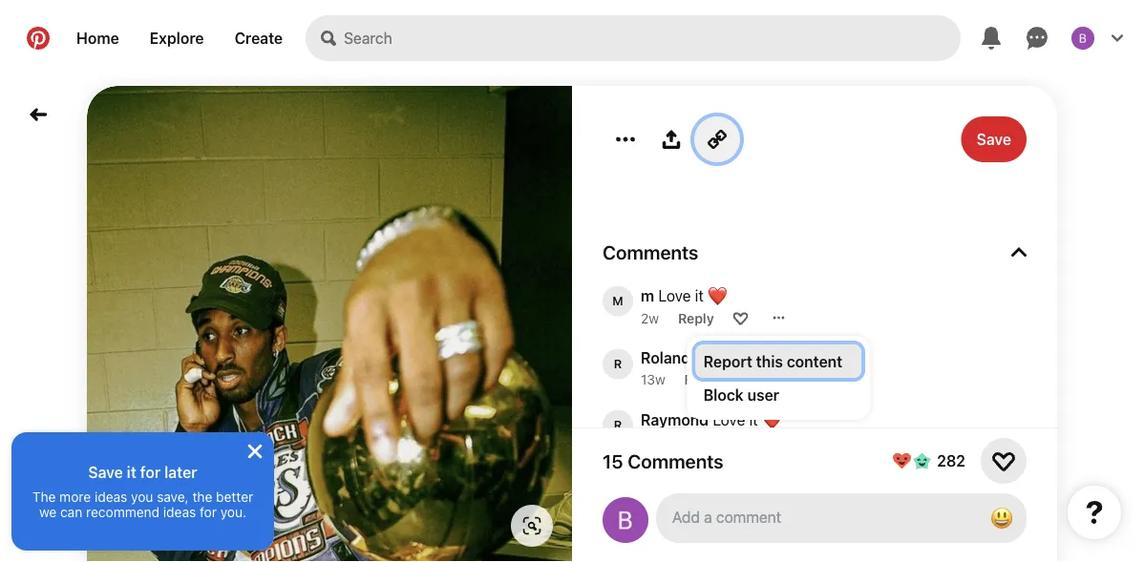 Task type: describe. For each thing, give the bounding box(es) containing it.
reaction image
[[992, 450, 1015, 473]]

ora love it ❤️
[[641, 537, 735, 555]]

home
[[76, 29, 119, 47]]

explore
[[150, 29, 204, 47]]

the
[[192, 489, 212, 505]]

0 vertical spatial comments
[[603, 241, 698, 263]]

report this content
[[704, 352, 843, 371]]

love for ora
[[671, 537, 703, 555]]

rolando link
[[641, 349, 700, 367]]

2w for elijah icon
[[641, 497, 659, 513]]

recommend
[[86, 505, 160, 521]]

rolando
[[641, 349, 700, 367]]

282
[[937, 452, 966, 470]]

❤️ for ora love it ❤️
[[720, 537, 735, 555]]

it for m love it ❤️
[[695, 287, 704, 305]]

rolando great photo rip legend
[[641, 349, 857, 367]]

m
[[641, 287, 654, 305]]

photo
[[744, 349, 784, 367]]

elijah image
[[603, 473, 633, 504]]

ora image
[[603, 536, 633, 563]]

better
[[216, 489, 253, 505]]

m image
[[603, 286, 633, 317]]

Add a comment field
[[673, 508, 967, 526]]

0 horizontal spatial ideas
[[95, 489, 127, 505]]

it for raymond love it ❤️
[[749, 411, 758, 429]]

m link
[[641, 287, 654, 305]]

3 button
[[759, 371, 767, 387]]

15 comments
[[603, 450, 724, 473]]

reply button for great
[[684, 371, 720, 387]]

Search text field
[[344, 15, 961, 61]]

more
[[59, 489, 91, 505]]

rolando image
[[603, 349, 633, 380]]

the
[[32, 489, 56, 505]]

❤️ for raymond love it ❤️
[[762, 411, 777, 429]]

raymond link
[[641, 411, 709, 429]]

we
[[39, 505, 57, 521]]

❤️ for m love it ❤️
[[708, 287, 723, 305]]

react image for elijah icon
[[733, 498, 748, 513]]

m love it ❤️
[[641, 287, 723, 305]]

raymond
[[641, 411, 709, 429]]

user
[[747, 386, 779, 404]]

1 vertical spatial comments
[[628, 450, 724, 473]]

elijah
[[641, 474, 679, 492]]

rip
[[788, 349, 806, 367]]

block user
[[704, 386, 779, 404]]

report this content menu item
[[696, 345, 862, 378]]

15
[[603, 450, 623, 473]]

save it for later the more ideas you save, the better we can recommend ideas for you.
[[32, 463, 253, 521]]

love for m
[[658, 287, 691, 305]]

block
[[704, 386, 744, 404]]

react image for m icon
[[733, 310, 748, 326]]

save,
[[157, 489, 189, 505]]



Task type: vqa. For each thing, say whether or not it's contained in the screenshot.
This contains an image of: in the right of the page
no



Task type: locate. For each thing, give the bounding box(es) containing it.
it for ora love it ❤️
[[707, 537, 716, 555]]

reply for great
[[684, 371, 720, 387]]

1 2w from the top
[[641, 310, 659, 326]]

report
[[704, 352, 752, 371]]

2w for m icon
[[641, 310, 659, 326]]

1 horizontal spatial for
[[200, 505, 217, 521]]

love right ora link
[[671, 537, 703, 555]]

comments up elijah at the right bottom of the page
[[628, 450, 724, 473]]

save
[[977, 130, 1011, 149], [88, 463, 123, 481]]

reply
[[678, 310, 714, 326], [684, 371, 720, 387], [678, 497, 714, 513]]

1 vertical spatial reply
[[684, 371, 720, 387]]

2w down m 'link'
[[641, 310, 659, 326]]

reply button
[[678, 310, 714, 326], [684, 371, 720, 387], [678, 497, 714, 513]]

1 horizontal spatial save
[[977, 130, 1011, 149]]

you.
[[220, 505, 246, 521]]

save button
[[961, 117, 1027, 162], [961, 117, 1027, 162]]

expand icon image
[[1011, 244, 1027, 260]]

you
[[131, 489, 153, 505]]

1 vertical spatial react image
[[733, 498, 748, 513]]

reply button for love
[[678, 310, 714, 326]]

love
[[658, 287, 691, 305], [713, 411, 745, 429], [671, 537, 703, 555]]

save for save
[[977, 130, 1011, 149]]

save for save it for later the more ideas you save, the better we can recommend ideas for you.
[[88, 463, 123, 481]]

0 vertical spatial love
[[658, 287, 691, 305]]

2 vertical spatial ❤️
[[720, 537, 735, 555]]

1 vertical spatial for
[[200, 505, 217, 521]]

2 react image from the top
[[733, 498, 748, 513]]

can
[[60, 505, 82, 521]]

0 vertical spatial reply
[[678, 310, 714, 326]]

create
[[235, 29, 283, 47]]

1 vertical spatial save
[[88, 463, 123, 481]]

reply button down m love it ❤️
[[678, 310, 714, 326]]

great
[[704, 349, 740, 367]]

2 vertical spatial reply
[[678, 497, 714, 513]]

create link
[[219, 15, 298, 61]]

reply down great at the bottom of page
[[684, 371, 720, 387]]

react image up ora love it ❤️
[[733, 498, 748, 513]]

search icon image
[[321, 31, 336, 46]]

😃 button
[[656, 494, 1027, 543], [983, 499, 1021, 538]]

1 vertical spatial ❤️
[[762, 411, 777, 429]]

this
[[756, 352, 783, 371]]

comments
[[603, 241, 698, 263], [628, 450, 724, 473]]

❤️
[[708, 287, 723, 305], [762, 411, 777, 429], [720, 537, 735, 555]]

1 react image from the top
[[733, 310, 748, 326]]

love right m
[[658, 287, 691, 305]]

react image
[[740, 372, 755, 387]]

content
[[787, 352, 843, 371]]

1 vertical spatial love
[[713, 411, 745, 429]]

1 vertical spatial 2w
[[641, 497, 659, 513]]

0 vertical spatial ❤️
[[708, 287, 723, 305]]

😃
[[990, 505, 1013, 531]]

it
[[695, 287, 704, 305], [749, 411, 758, 429], [127, 463, 136, 481], [707, 537, 716, 555]]

ora link
[[641, 537, 667, 555]]

it right m
[[695, 287, 704, 305]]

love for raymond
[[713, 411, 745, 429]]

❤️ down user
[[762, 411, 777, 429]]

2 vertical spatial reply button
[[678, 497, 714, 513]]

b0bth3builder2k23 image
[[603, 498, 648, 543]]

legend
[[810, 349, 857, 367]]

2w
[[641, 310, 659, 326], [641, 497, 659, 513]]

for
[[140, 463, 161, 481], [200, 505, 217, 521]]

reply button up ora love it ❤️
[[678, 497, 714, 513]]

explore link
[[134, 15, 219, 61]]

ideas down later
[[163, 505, 196, 521]]

love down block
[[713, 411, 745, 429]]

reply button down great at the bottom of page
[[684, 371, 720, 387]]

it down user
[[749, 411, 758, 429]]

for left you.
[[200, 505, 217, 521]]

0 vertical spatial save
[[977, 130, 1011, 149]]

❤️ up great at the bottom of page
[[708, 287, 723, 305]]

2 vertical spatial love
[[671, 537, 703, 555]]

home link
[[61, 15, 134, 61]]

raymond image
[[603, 410, 633, 441]]

bob builder image
[[1072, 27, 1094, 50]]

13w
[[641, 371, 665, 387]]

comments up m
[[603, 241, 698, 263]]

1 horizontal spatial ideas
[[163, 505, 196, 521]]

reply up ora love it ❤️
[[678, 497, 714, 513]]

0 vertical spatial react image
[[733, 310, 748, 326]]

react image up the rolando great photo rip legend
[[733, 310, 748, 326]]

0 vertical spatial reply button
[[678, 310, 714, 326]]

1 vertical spatial reply button
[[684, 371, 720, 387]]

0 vertical spatial 2w
[[641, 310, 659, 326]]

it right the ora
[[707, 537, 716, 555]]

it up the you
[[127, 463, 136, 481]]

0 horizontal spatial for
[[140, 463, 161, 481]]

❤️ right the ora
[[720, 537, 735, 555]]

comments button
[[603, 241, 1027, 263]]

reply for love
[[678, 310, 714, 326]]

2w down elijah at the right bottom of the page
[[641, 497, 659, 513]]

0 vertical spatial for
[[140, 463, 161, 481]]

later
[[164, 463, 197, 481]]

react image
[[733, 310, 748, 326], [733, 498, 748, 513]]

ora
[[641, 537, 667, 555]]

it inside save it for later the more ideas you save, the better we can recommend ideas for you.
[[127, 463, 136, 481]]

ideas left the you
[[95, 489, 127, 505]]

raymond love it ❤️
[[641, 411, 777, 429]]

2 2w from the top
[[641, 497, 659, 513]]

save inside save it for later the more ideas you save, the better we can recommend ideas for you.
[[88, 463, 123, 481]]

click to shop image
[[522, 517, 542, 536]]

3
[[759, 371, 767, 387]]

reply down m love it ❤️
[[678, 310, 714, 326]]

0 horizontal spatial save
[[88, 463, 123, 481]]

for up the you
[[140, 463, 161, 481]]

ideas
[[95, 489, 127, 505], [163, 505, 196, 521]]



